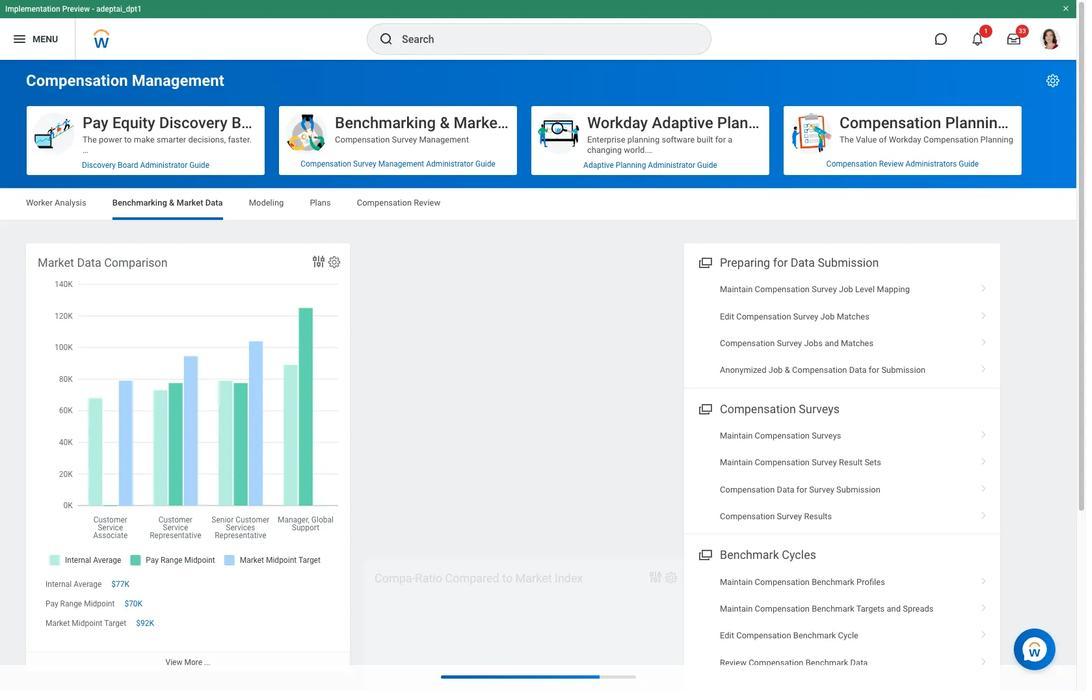 Task type: locate. For each thing, give the bounding box(es) containing it.
submission inside compensation data for survey submission link
[[837, 485, 881, 494]]

planning
[[718, 114, 779, 132], [946, 114, 1007, 132], [981, 135, 1014, 144], [616, 161, 646, 170]]

guide inside adaptive planning administrator guide link
[[698, 161, 718, 170]]

0 horizontal spatial benchmarking & market data
[[112, 198, 223, 208]]

6 chevron right image from the top
[[976, 599, 993, 612]]

& right plan
[[894, 156, 899, 165]]

matches down the edit compensation survey job matches link
[[841, 338, 874, 348]]

chevron right image
[[976, 307, 993, 320], [976, 361, 993, 374], [976, 453, 993, 466], [976, 480, 993, 493], [976, 572, 993, 585], [976, 599, 993, 612], [976, 626, 993, 639]]

administrator inside compensation survey management administrator guide link
[[426, 159, 474, 169]]

administrator down enterprise planning software built for a changing world.
[[648, 161, 696, 170]]

cycle down configure this page icon
[[1011, 114, 1049, 132]]

2 horizontal spatial a
[[728, 135, 733, 144]]

the
[[83, 135, 97, 144], [840, 135, 854, 144]]

3 list from the top
[[685, 568, 1001, 676]]

1 horizontal spatial administrator
[[426, 159, 474, 169]]

1 vertical spatial edit
[[720, 631, 735, 641]]

model
[[163, 416, 187, 425]]

inbox large image
[[1008, 33, 1021, 46]]

2 list from the top
[[685, 422, 1001, 530]]

edit compensation survey job matches
[[720, 311, 870, 321]]

board
[[232, 114, 273, 132], [118, 161, 138, 170]]

management up compensation survey management administrator guide
[[419, 135, 469, 144]]

5 chevron right image from the top
[[976, 572, 993, 585]]

workday up enterprise
[[588, 114, 648, 132]]

benchmark up maintain compensation benchmark targets and spreads
[[812, 577, 855, 587]]

you right do
[[223, 156, 236, 165]]

for down maintain compensation survey result sets
[[797, 485, 808, 494]]

surveys up maintain compensation surveys link
[[799, 402, 840, 416]]

0 vertical spatial a
[[728, 135, 733, 144]]

a inside enterprise planning software built for a changing world.
[[728, 135, 733, 144]]

0 vertical spatial benchmarking & market data
[[335, 114, 539, 132]]

discovery up decisions,
[[159, 114, 228, 132]]

make down people, on the top left
[[167, 197, 188, 207]]

a left single
[[141, 374, 146, 384]]

implementation
[[5, 5, 60, 14]]

0 vertical spatial your
[[121, 187, 137, 196]]

worker analysis
[[26, 198, 86, 208]]

market data comparison
[[38, 256, 168, 269]]

4 maintain from the top
[[720, 577, 753, 587]]

analyze
[[917, 280, 946, 290]]

notifications large image
[[972, 33, 985, 46]]

anonymized job & compensation data for submission
[[720, 365, 926, 375]]

0 vertical spatial surveys
[[799, 402, 840, 416]]

1 the from the left
[[83, 135, 97, 144]]

2 vertical spatial list
[[685, 568, 1001, 676]]

Search Workday  search field
[[402, 25, 685, 53]]

jobs
[[805, 338, 823, 348]]

ability
[[840, 156, 863, 165]]

administrator up easy
[[140, 161, 188, 170]]

a for data—you have tons of it, but how do you make sense of it? workday makes it easy to get a complete picture of your finances, people, and operations so you can make more informed decisions.
[[195, 176, 199, 186]]

& right can on the top of the page
[[169, 198, 175, 208]]

compensation management
[[26, 72, 224, 90]]

for left self-
[[189, 416, 200, 425]]

1 horizontal spatial review
[[720, 658, 747, 668]]

data—you have tons of it, but how do you make sense of it? workday makes it easy to get a complete picture of your finances, people, and operations so you can make more informed decisions.
[[83, 156, 246, 217]]

0 horizontal spatial a
[[141, 374, 146, 384]]

compensation data for survey submission
[[720, 485, 881, 494]]

compensation up compensation survey results
[[720, 485, 775, 494]]

1 vertical spatial your
[[203, 249, 219, 259]]

0 horizontal spatial administrator
[[140, 161, 188, 170]]

service.
[[218, 416, 247, 425]]

1 vertical spatial list
[[685, 422, 1001, 530]]

list containing maintain compensation survey job level mapping
[[685, 276, 1001, 384]]

management down compensation survey management
[[378, 159, 424, 169]]

chevron right image for compensation survey jobs and matches
[[976, 334, 993, 347]]

the for compensation planning cycle
[[840, 135, 854, 144]]

insight
[[879, 280, 905, 290]]

review for compensation review
[[414, 198, 441, 208]]

administrator inside the discovery board administrator guide link
[[140, 161, 188, 170]]

respond
[[964, 280, 997, 290]]

to left get
[[171, 176, 178, 186]]

to left answer at left
[[164, 249, 171, 259]]

0 horizontal spatial the
[[83, 135, 97, 144]]

0 vertical spatial review
[[880, 159, 904, 169]]

discovery up the picture
[[82, 161, 116, 170]]

analysis
[[55, 198, 86, 208]]

0 vertical spatial benchmarking
[[335, 114, 436, 132]]

chevron right image inside maintain compensation benchmark targets and spreads link
[[976, 599, 993, 612]]

to left plan
[[865, 156, 873, 165]]

benchmark down edit compensation benchmark cycle link
[[806, 658, 849, 668]]

0 vertical spatial midpoint
[[84, 600, 115, 609]]

tab list containing worker analysis
[[13, 189, 1064, 220]]

pay inside market data comparison element
[[46, 600, 58, 609]]

chevron right image inside compensation data for survey submission link
[[976, 480, 993, 493]]

1 vertical spatial discovery
[[82, 161, 116, 170]]

make down the equity at the top left of page
[[134, 135, 155, 144]]

chevron right image inside edit compensation benchmark cycle link
[[976, 626, 993, 639]]

compensation planning cycle
[[840, 114, 1049, 132]]

and down complete
[[204, 187, 218, 196]]

for right 'built'
[[716, 135, 726, 144]]

3 chevron right image from the top
[[976, 426, 993, 439]]

main content
[[0, 60, 1077, 691]]

for down compensation survey jobs and matches link
[[869, 365, 880, 375]]

chevron right image inside compensation survey results link
[[976, 507, 993, 520]]

chevron right image inside maintain compensation survey result sets 'link'
[[976, 453, 993, 466]]

system.
[[172, 374, 202, 384]]

1 vertical spatial you
[[136, 197, 149, 207]]

justify image
[[12, 31, 27, 47]]

1 chevron right image from the top
[[976, 280, 993, 293]]

midpoint down average
[[84, 600, 115, 609]]

matches for compensation survey jobs and matches
[[841, 338, 874, 348]]

1 vertical spatial matches
[[841, 338, 874, 348]]

0 vertical spatial menu group image
[[696, 399, 714, 417]]

the left "power"
[[83, 135, 97, 144]]

chevron right image inside maintain compensation surveys link
[[976, 426, 993, 439]]

guide inside compensation survey management administrator guide link
[[476, 159, 496, 169]]

get
[[181, 176, 193, 186]]

job left level
[[839, 284, 854, 294]]

2 horizontal spatial review
[[880, 159, 904, 169]]

1 chevron right image from the top
[[976, 307, 993, 320]]

$77k
[[111, 580, 130, 589]]

search image
[[379, 31, 394, 47]]

guide inside compensation review administrators guide link
[[959, 159, 979, 169]]

maintain down benchmark cycles
[[720, 577, 753, 587]]

internal
[[46, 580, 72, 589]]

33 button
[[1000, 25, 1029, 53]]

& inside anonymized job & compensation data for submission link
[[785, 365, 791, 375]]

0 horizontal spatial adaptive
[[584, 161, 614, 170]]

benchmark down maintain compensation benchmark profiles link
[[812, 604, 855, 614]]

chevron right image inside compensation survey jobs and matches link
[[976, 334, 993, 347]]

maintain down maintain compensation surveys
[[720, 458, 753, 467]]

the value of workday compensation planning
[[840, 135, 1014, 144]]

4 chevron right image from the top
[[976, 480, 993, 493]]

4 chevron right image from the top
[[976, 507, 993, 520]]

chevron right image for sets
[[976, 453, 993, 466]]

1 horizontal spatial discovery
[[159, 114, 228, 132]]

2 vertical spatial workday
[[83, 176, 115, 186]]

adaptive up software
[[652, 114, 714, 132]]

0 vertical spatial pay
[[83, 114, 108, 132]]

compensation down value at the top of the page
[[827, 159, 878, 169]]

matches for edit compensation survey job matches
[[837, 311, 870, 321]]

1 vertical spatial management
[[419, 135, 469, 144]]

compensation left it
[[301, 159, 351, 169]]

$70k
[[125, 600, 143, 609]]

list containing maintain compensation surveys
[[685, 422, 1001, 530]]

1 horizontal spatial job
[[821, 311, 835, 321]]

adaptive down the changing
[[584, 161, 614, 170]]

configure this page image
[[1046, 73, 1061, 89]]

1 vertical spatial review
[[414, 198, 441, 208]]

and inside the flexibility to manage changes and execute quickly
[[955, 218, 969, 228]]

0 horizontal spatial pay
[[46, 600, 58, 609]]

pay up "power"
[[83, 114, 108, 132]]

and right jobs
[[825, 338, 839, 348]]

0 horizontal spatial job
[[769, 365, 783, 375]]

review
[[880, 159, 904, 169], [414, 198, 441, 208], [720, 658, 747, 668]]

data,
[[83, 364, 101, 373]]

chevron right image inside the edit compensation survey job matches link
[[976, 307, 993, 320]]

0 vertical spatial job
[[839, 284, 854, 294]]

review inside tab list
[[414, 198, 441, 208]]

strategy
[[927, 156, 958, 165]]

2 vertical spatial make
[[167, 197, 188, 207]]

2 vertical spatial job
[[769, 365, 783, 375]]

your right answer at left
[[203, 249, 219, 259]]

2 vertical spatial management
[[378, 159, 424, 169]]

compensation down maintain compensation surveys
[[755, 458, 810, 467]]

cycle down maintain compensation benchmark targets and spreads link
[[839, 631, 859, 641]]

2 horizontal spatial administrator
[[648, 161, 696, 170]]

administrators
[[906, 159, 957, 169]]

survey inside 'link'
[[812, 458, 837, 467]]

2 the from the left
[[840, 135, 854, 144]]

2 vertical spatial a
[[141, 374, 146, 384]]

1 horizontal spatial adaptive
[[652, 114, 714, 132]]

menu group image
[[696, 399, 714, 417], [696, 546, 714, 563]]

1 horizontal spatial the
[[840, 135, 854, 144]]

compensation inside 'link'
[[755, 458, 810, 467]]

maintain down the preparing
[[720, 284, 753, 294]]

chevron right image
[[976, 280, 993, 293], [976, 334, 993, 347], [976, 426, 993, 439], [976, 507, 993, 520], [976, 653, 993, 666]]

1 vertical spatial benchmarking
[[112, 198, 167, 208]]

answer
[[173, 249, 201, 259]]

chevron right image inside review compensation benchmark data link
[[976, 653, 993, 666]]

1 vertical spatial surveys
[[812, 431, 842, 440]]

0 vertical spatial make
[[134, 135, 155, 144]]

5 maintain from the top
[[720, 604, 753, 614]]

1 horizontal spatial make
[[134, 135, 155, 144]]

define
[[901, 156, 925, 165]]

compensation up maintain compensation surveys
[[720, 402, 796, 416]]

and
[[204, 187, 218, 196], [955, 218, 969, 228], [948, 280, 962, 290], [825, 338, 839, 348], [197, 343, 211, 353], [174, 353, 188, 363], [136, 364, 150, 373], [83, 374, 97, 384], [887, 604, 901, 614]]

software
[[662, 135, 695, 144]]

compensation up benchmark cycles
[[720, 512, 775, 521]]

guide
[[476, 159, 496, 169], [959, 159, 979, 169], [189, 161, 210, 170], [698, 161, 718, 170]]

1 edit from the top
[[720, 311, 735, 321]]

compensation down compensation surveys
[[755, 431, 810, 440]]

benchmarking & market data down finances, at the left top of page
[[112, 198, 223, 208]]

0 vertical spatial list
[[685, 276, 1001, 384]]

you
[[223, 156, 236, 165], [136, 197, 149, 207]]

of left the it, on the left top of page
[[161, 156, 169, 165]]

0 horizontal spatial benchmarking
[[112, 198, 167, 208]]

edit for edit compensation benchmark cycle
[[720, 631, 735, 641]]

for
[[716, 135, 726, 144], [774, 256, 788, 269], [869, 365, 880, 375], [189, 416, 200, 425], [797, 485, 808, 494]]

0 horizontal spatial review
[[414, 198, 441, 208]]

a for we bring everything—financial and workforce transactions, third-party and legacy application data, budgets and plans, peer benchmarks, and more—into a single system.
[[141, 374, 146, 384]]

a inside 'we bring everything—financial and workforce transactions, third-party and legacy application data, budgets and plans, peer benchmarks, and more—into a single system.'
[[141, 374, 146, 384]]

& down compensation survey jobs and matches
[[785, 365, 791, 375]]

1 menu group image from the top
[[696, 399, 714, 417]]

implementation preview -   adeptai_dpt1
[[5, 5, 142, 14]]

analytics
[[128, 249, 162, 259]]

1 vertical spatial submission
[[882, 365, 926, 375]]

list for preparing for data submission
[[685, 276, 1001, 384]]

security
[[132, 416, 161, 425]]

management up the 'pay equity discovery board'
[[132, 72, 224, 90]]

compensation up review compensation benchmark data
[[737, 631, 792, 641]]

midpoint down pay range midpoint
[[72, 619, 102, 628]]

finances,
[[139, 187, 172, 196]]

peer
[[176, 364, 193, 373]]

decisions.
[[83, 208, 121, 217]]

1 vertical spatial pay
[[46, 600, 58, 609]]

menu group image
[[696, 253, 714, 271]]

use cases
[[335, 447, 375, 457]]

compensation up anonymized
[[720, 338, 775, 348]]

1 horizontal spatial pay
[[83, 114, 108, 132]]

a
[[728, 135, 733, 144], [195, 176, 199, 186], [141, 374, 146, 384]]

configure and view chart data image
[[311, 254, 327, 269]]

target
[[104, 619, 126, 628]]

to left manage
[[877, 218, 885, 228]]

adaptive planning administrator guide
[[584, 161, 718, 170]]

targets
[[857, 604, 885, 614]]

tab list
[[13, 189, 1064, 220]]

of
[[879, 135, 887, 144], [161, 156, 169, 165], [130, 166, 138, 176], [111, 187, 118, 196]]

for inside enterprise planning software built for a changing world.
[[716, 135, 726, 144]]

of right value at the top of the page
[[879, 135, 887, 144]]

2 chevron right image from the top
[[976, 361, 993, 374]]

modeling
[[249, 198, 284, 208]]

0 vertical spatial discovery
[[159, 114, 228, 132]]

0 vertical spatial matches
[[837, 311, 870, 321]]

2 maintain from the top
[[720, 431, 753, 440]]

the left value at the top of the page
[[840, 135, 854, 144]]

1 horizontal spatial a
[[195, 176, 199, 186]]

your up so
[[121, 187, 137, 196]]

management for compensation survey management administrator guide
[[378, 159, 424, 169]]

discovery
[[159, 114, 228, 132], [82, 161, 116, 170]]

1 vertical spatial make
[[83, 166, 103, 176]]

a right get
[[195, 176, 199, 186]]

matches down maintain compensation survey job level mapping link
[[837, 311, 870, 321]]

list
[[685, 276, 1001, 384], [685, 422, 1001, 530], [685, 568, 1001, 676]]

you right so
[[136, 197, 149, 207]]

make down data—you
[[83, 166, 103, 176]]

1 vertical spatial job
[[821, 311, 835, 321]]

1 maintain from the top
[[720, 284, 753, 294]]

2 menu group image from the top
[[696, 546, 714, 563]]

maintain for compensation surveys
[[720, 431, 753, 440]]

cycle
[[1011, 114, 1049, 132], [839, 631, 859, 641]]

compensation survey management
[[335, 135, 469, 144]]

7 chevron right image from the top
[[976, 626, 993, 639]]

review for compensation review administrators guide
[[880, 159, 904, 169]]

tons
[[142, 156, 159, 165]]

how
[[193, 156, 209, 165]]

level
[[856, 284, 875, 294]]

3 chevron right image from the top
[[976, 453, 993, 466]]

and down third-
[[136, 364, 150, 373]]

list containing maintain compensation benchmark profiles
[[685, 568, 1001, 676]]

preparing for data submission
[[720, 256, 879, 269]]

2 edit from the top
[[720, 631, 735, 641]]

1 horizontal spatial benchmarking
[[335, 114, 436, 132]]

a inside data—you have tons of it, but how do you make sense of it? workday makes it easy to get a complete picture of your finances, people, and operations so you can make more informed decisions.
[[195, 176, 199, 186]]

operations
[[83, 197, 123, 207]]

compensation up it
[[335, 135, 390, 144]]

compensation down compensation planning cycle
[[924, 135, 979, 144]]

profile logan mcneil image
[[1041, 29, 1061, 52]]

preview
[[62, 5, 90, 14]]

administrator for workday adaptive planning
[[648, 161, 696, 170]]

and up the peer
[[174, 353, 188, 363]]

administrator for pay equity discovery board
[[140, 161, 188, 170]]

board up faster.
[[232, 114, 273, 132]]

edit compensation survey job matches link
[[685, 303, 1001, 330]]

1 vertical spatial benchmarking & market data
[[112, 198, 223, 208]]

1 vertical spatial midpoint
[[72, 619, 102, 628]]

0 horizontal spatial board
[[118, 161, 138, 170]]

midpoint
[[84, 600, 115, 609], [72, 619, 102, 628]]

pay left range
[[46, 600, 58, 609]]

and inside data—you have tons of it, but how do you make sense of it? workday makes it easy to get a complete picture of your finances, people, and operations so you can make more informed decisions.
[[204, 187, 218, 196]]

0 horizontal spatial discovery
[[82, 161, 116, 170]]

job right anonymized
[[769, 365, 783, 375]]

workday up the picture
[[83, 176, 115, 186]]

board up "makes"
[[118, 161, 138, 170]]

chevron right image for maintain compensation survey job level mapping
[[976, 280, 993, 293]]

0 vertical spatial edit
[[720, 311, 735, 321]]

guide inside the discovery board administrator guide link
[[189, 161, 210, 170]]

0 horizontal spatial workday
[[83, 176, 115, 186]]

chevron right image inside maintain compensation survey job level mapping link
[[976, 280, 993, 293]]

to right insight
[[907, 280, 915, 290]]

market
[[454, 114, 503, 132], [177, 198, 203, 208], [38, 256, 74, 269], [46, 619, 70, 628]]

0 vertical spatial workday
[[588, 114, 648, 132]]

1 vertical spatial workday
[[889, 135, 922, 144]]

2 vertical spatial submission
[[837, 485, 881, 494]]

and left execute
[[955, 218, 969, 228]]

5 chevron right image from the top
[[976, 653, 993, 666]]

business
[[335, 280, 369, 290]]

administrator inside adaptive planning administrator guide link
[[648, 161, 696, 170]]

list for compensation surveys
[[685, 422, 1001, 530]]

1 vertical spatial adaptive
[[584, 161, 614, 170]]

2 chevron right image from the top
[[976, 334, 993, 347]]

0 vertical spatial cycle
[[1011, 114, 1049, 132]]

surveys up maintain compensation survey result sets 'link'
[[812, 431, 842, 440]]

2 horizontal spatial job
[[839, 284, 854, 294]]

benchmark down maintain compensation benchmark targets and spreads
[[794, 631, 836, 641]]

1 vertical spatial a
[[195, 176, 199, 186]]

benchmarking down finances, at the left top of page
[[112, 198, 167, 208]]

maintain compensation benchmark targets and spreads
[[720, 604, 934, 614]]

ability to plan & define strategy
[[840, 156, 958, 165]]

flexibility to manage changes and execute quickly
[[840, 218, 1001, 238]]

1 vertical spatial menu group image
[[696, 546, 714, 563]]

to
[[124, 135, 132, 144], [865, 156, 873, 165], [171, 176, 178, 186], [877, 218, 885, 228], [164, 249, 171, 259], [907, 280, 915, 290]]

workday inside data—you have tons of it, but how do you make sense of it? workday makes it easy to get a complete picture of your finances, people, and operations so you can make more informed decisions.
[[83, 176, 115, 186]]

1 horizontal spatial your
[[203, 249, 219, 259]]

$92k
[[136, 619, 154, 628]]

3 maintain from the top
[[720, 458, 753, 467]]

chevron right image inside anonymized job & compensation data for submission link
[[976, 361, 993, 374]]

discovery board administrator guide link
[[27, 156, 265, 175]]

market data comparison element
[[26, 243, 350, 673]]

chevron right image for submission
[[976, 480, 993, 493]]

1 list from the top
[[685, 276, 1001, 384]]

1 vertical spatial cycle
[[839, 631, 859, 641]]

1 horizontal spatial you
[[223, 156, 236, 165]]

benchmarking & market data up compensation survey management
[[335, 114, 539, 132]]

$70k button
[[125, 599, 145, 609]]

2 horizontal spatial make
[[167, 197, 188, 207]]

1 horizontal spatial cycle
[[1011, 114, 1049, 132]]

0 horizontal spatial your
[[121, 187, 137, 196]]

benchmarking up compensation survey management
[[335, 114, 436, 132]]

a right 'built'
[[728, 135, 733, 144]]

1 horizontal spatial workday
[[588, 114, 648, 132]]

planning
[[628, 135, 660, 144]]

administrator down compensation survey management
[[426, 159, 474, 169]]

1 horizontal spatial board
[[232, 114, 273, 132]]

edit
[[720, 311, 735, 321], [720, 631, 735, 641]]

for inside anonymized job & compensation data for submission link
[[869, 365, 880, 375]]

maintain up edit compensation benchmark cycle
[[720, 604, 753, 614]]

compensation up edit compensation benchmark cycle
[[755, 604, 810, 614]]

it
[[357, 156, 362, 165]]

0 vertical spatial you
[[223, 156, 236, 165]]

mapping
[[877, 284, 910, 294]]

real
[[840, 280, 856, 290]]

0 vertical spatial submission
[[818, 256, 879, 269]]

compensation down edit compensation benchmark cycle
[[749, 658, 804, 668]]

workday up ability to plan & define strategy
[[889, 135, 922, 144]]



Task type: describe. For each thing, give the bounding box(es) containing it.
adaptive planning administrator guide link
[[532, 156, 770, 175]]

to inside the flexibility to manage changes and execute quickly
[[877, 218, 885, 228]]

of up operations
[[111, 187, 118, 196]]

smarter
[[157, 135, 186, 144]]

submission inside anonymized job & compensation data for submission link
[[882, 365, 926, 375]]

compensation down menu
[[26, 72, 128, 90]]

augmented
[[83, 249, 126, 259]]

maintain compensation survey job level mapping
[[720, 284, 910, 294]]

chevron right image for compensation survey results
[[976, 507, 993, 520]]

benchmark down compensation survey results
[[720, 548, 779, 562]]

to inside data—you have tons of it, but how do you make sense of it? workday makes it easy to get a complete picture of your finances, people, and operations so you can make more informed decisions.
[[171, 176, 178, 186]]

do
[[211, 156, 221, 165]]

average
[[74, 580, 102, 589]]

guide for workday adaptive planning
[[698, 161, 718, 170]]

so
[[125, 197, 134, 207]]

compensation down jobs
[[793, 365, 848, 375]]

easy
[[151, 176, 169, 186]]

third-
[[133, 353, 153, 363]]

compensation survey results link
[[685, 503, 1001, 530]]

maintain compensation survey job level mapping link
[[685, 276, 1001, 303]]

compensation up compensation survey jobs and matches
[[737, 311, 792, 321]]

chevron right image inside maintain compensation benchmark profiles link
[[976, 572, 993, 585]]

list for benchmark cycles
[[685, 568, 1001, 676]]

self-
[[202, 416, 218, 425]]

pay equity discovery board
[[83, 114, 273, 132]]

transactions,
[[83, 353, 131, 363]]

close environment banner image
[[1063, 5, 1070, 12]]

and right the analyze
[[948, 280, 962, 290]]

-
[[92, 5, 94, 14]]

we bring everything—financial and workforce transactions, third-party and legacy application data, budgets and plans, peer benchmarks, and more—into a single system.
[[83, 343, 258, 384]]

for right the preparing
[[774, 256, 788, 269]]

discovery board administrator guide
[[82, 161, 210, 170]]

$77k button
[[111, 579, 132, 590]]

and up 'legacy' on the bottom of the page
[[197, 343, 211, 353]]

can
[[152, 197, 165, 207]]

benchmark cycles
[[720, 548, 817, 562]]

single
[[148, 374, 170, 384]]

pay for pay equity discovery board
[[83, 114, 108, 132]]

menu banner
[[0, 0, 1077, 60]]

maintain compensation surveys link
[[685, 422, 1001, 449]]

maintain compensation survey result sets link
[[685, 449, 1001, 476]]

1
[[985, 27, 988, 34]]

spreads
[[903, 604, 934, 614]]

compensation survey jobs and matches
[[720, 338, 874, 348]]

guide for pay equity discovery board
[[189, 161, 210, 170]]

we
[[83, 343, 95, 353]]

chevron right image for matches
[[976, 307, 993, 320]]

adeptai_dpt1
[[96, 5, 142, 14]]

internal average
[[46, 580, 102, 589]]

range
[[60, 600, 82, 609]]

results
[[805, 512, 832, 521]]

compensation review
[[357, 198, 441, 208]]

compensation review administrators guide link
[[784, 154, 1022, 174]]

edit for edit compensation survey job matches
[[720, 311, 735, 321]]

more—into
[[99, 374, 139, 384]]

of left it?
[[130, 166, 138, 176]]

worker
[[26, 198, 53, 208]]

compensation up edit compensation survey job matches
[[755, 284, 810, 294]]

maintain for benchmark cycles
[[720, 577, 753, 587]]

pay for pay range midpoint
[[46, 600, 58, 609]]

0 vertical spatial adaptive
[[652, 114, 714, 132]]

compensation down compensation survey management administrator guide link
[[357, 198, 412, 208]]

budgets
[[103, 364, 134, 373]]

business benefits
[[335, 280, 402, 290]]

more
[[184, 658, 202, 667]]

time
[[858, 280, 877, 290]]

makes
[[117, 176, 142, 186]]

compensation up value at the top of the page
[[840, 114, 942, 132]]

cases
[[352, 447, 375, 457]]

chevron right image for maintain compensation surveys
[[976, 426, 993, 439]]

to inside 'augmented analytics to answer your questions.'
[[164, 249, 171, 259]]

manage
[[887, 218, 917, 228]]

maintain compensation benchmark targets and spreads link
[[685, 595, 1001, 622]]

complete
[[201, 176, 237, 186]]

built
[[697, 135, 714, 144]]

2 horizontal spatial workday
[[889, 135, 922, 144]]

cycles
[[782, 548, 817, 562]]

compensation survey management administrator guide
[[301, 159, 496, 169]]

enterprise planning software built for a changing world.
[[588, 135, 733, 155]]

benchmark for profiles
[[812, 577, 855, 587]]

maintain inside 'link'
[[720, 458, 753, 467]]

compensation data for survey submission link
[[685, 476, 1001, 503]]

job for matches
[[821, 311, 835, 321]]

changes
[[920, 218, 953, 228]]

flexibility
[[840, 218, 875, 228]]

1 horizontal spatial benchmarking & market data
[[335, 114, 539, 132]]

main content containing compensation management
[[0, 60, 1077, 691]]

1 vertical spatial board
[[118, 161, 138, 170]]

33
[[1019, 27, 1027, 34]]

for inside compensation data for survey submission link
[[797, 485, 808, 494]]

compensation down benchmark cycles
[[755, 577, 810, 587]]

sense
[[105, 166, 128, 176]]

guide for compensation planning cycle
[[959, 159, 979, 169]]

...
[[204, 658, 211, 667]]

1 button
[[964, 25, 993, 53]]

benchmark for cycle
[[794, 631, 836, 641]]

maintain compensation surveys
[[720, 431, 842, 440]]

compensation survey results
[[720, 512, 832, 521]]

and down data,
[[83, 374, 97, 384]]

everything—financial
[[118, 343, 195, 353]]

what it is?
[[335, 156, 375, 165]]

benchmark for targets
[[812, 604, 855, 614]]

maintain compensation benchmark profiles link
[[685, 568, 1001, 595]]

management for compensation survey management
[[419, 135, 469, 144]]

the power to make smarter decisions, faster.
[[83, 135, 252, 144]]

your inside data—you have tons of it, but how do you make sense of it? workday makes it easy to get a complete picture of your finances, people, and operations so you can make more informed decisions.
[[121, 187, 137, 196]]

application
[[216, 353, 258, 363]]

chevron right image for review compensation benchmark data
[[976, 653, 993, 666]]

0 horizontal spatial cycle
[[839, 631, 859, 641]]

preparing
[[720, 256, 771, 269]]

0 vertical spatial management
[[132, 72, 224, 90]]

the for pay equity discovery board
[[83, 135, 97, 144]]

configure market data comparison image
[[327, 255, 342, 269]]

view
[[166, 658, 182, 667]]

menu group image for benchmark cycles
[[696, 546, 714, 563]]

workforce
[[213, 343, 251, 353]]

2 vertical spatial review
[[720, 658, 747, 668]]

it,
[[171, 156, 177, 165]]

maintain for preparing for data submission
[[720, 284, 753, 294]]

and right targets
[[887, 604, 901, 614]]

job for level
[[839, 284, 854, 294]]

quickly
[[840, 228, 867, 238]]

maintain compensation survey result sets
[[720, 458, 882, 467]]

legacy
[[190, 353, 214, 363]]

menu group image for compensation surveys
[[696, 399, 714, 417]]

chevron right image for data
[[976, 361, 993, 374]]

is?
[[364, 156, 375, 165]]

data—you
[[83, 156, 120, 165]]

$92k button
[[136, 618, 156, 629]]

0 vertical spatial board
[[232, 114, 273, 132]]

& up compensation survey management
[[440, 114, 450, 132]]

benchmark for data
[[806, 658, 849, 668]]

more
[[190, 197, 210, 207]]

0 horizontal spatial make
[[83, 166, 103, 176]]

0 horizontal spatial you
[[136, 197, 149, 207]]

anonymized job & compensation data for submission link
[[685, 357, 1001, 384]]

review compensation benchmark data link
[[685, 649, 1001, 676]]

faster.
[[228, 135, 252, 144]]

chevron right image for and
[[976, 599, 993, 612]]

compensation survey management administrator guide link
[[279, 154, 517, 174]]

your inside 'augmented analytics to answer your questions.'
[[203, 249, 219, 259]]

surveys inside maintain compensation surveys link
[[812, 431, 842, 440]]

market inside tab list
[[177, 198, 203, 208]]

questions.
[[83, 260, 122, 269]]

profiles
[[857, 577, 886, 587]]

equity
[[112, 114, 155, 132]]

tab list inside main content
[[13, 189, 1064, 220]]

to right "power"
[[124, 135, 132, 144]]

it
[[144, 176, 149, 186]]



Task type: vqa. For each thing, say whether or not it's contained in the screenshot.
SELF-MANAGEMENT
no



